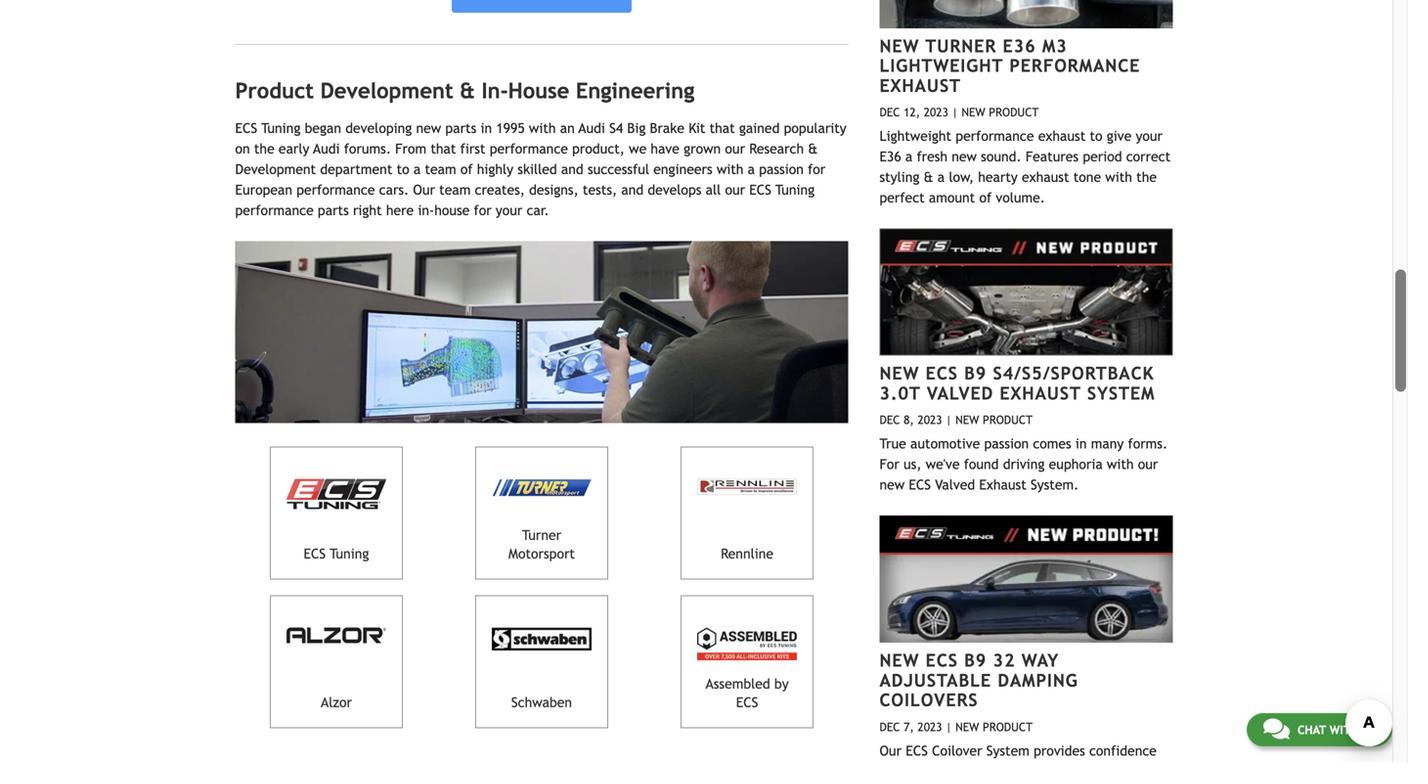 Task type: describe. For each thing, give the bounding box(es) containing it.
1 vertical spatial our
[[725, 182, 746, 198]]

with inside dec 12, 2023 | new product lightweight performance exhaust to give your e36 a fresh new sound. features period correct styling & a low, hearty exhaust tone with the perfect amount of volume.
[[1106, 169, 1133, 185]]

assembled by ecs
[[706, 676, 789, 710]]

chat with us
[[1298, 723, 1376, 737]]

1 vertical spatial tuning
[[776, 182, 815, 198]]

with left 'an'
[[529, 120, 556, 136]]

new turner e36 m3 lightweight performance exhaust link
[[880, 35, 1141, 96]]

new inside the new turner e36 m3 lightweight performance exhaust
[[880, 35, 920, 56]]

product for 3.0t
[[983, 413, 1033, 427]]

brake
[[650, 120, 685, 136]]

forms.
[[1128, 436, 1168, 451]]

many
[[1092, 436, 1124, 451]]

your inside dec 12, 2023 | new product lightweight performance exhaust to give your e36 a fresh new sound. features period correct styling & a low, hearty exhaust tone with the perfect amount of volume.
[[1136, 128, 1163, 144]]

12,
[[904, 105, 921, 119]]

features
[[1026, 149, 1079, 164]]

ecs tuning engineer comparing a part to a digital prototype image
[[235, 241, 849, 423]]

| for performance
[[952, 105, 958, 119]]

new ecs b9 s4/s5/sportback 3.0t valved exhaust system link
[[880, 363, 1156, 403]]

s4
[[610, 120, 623, 136]]

turner inside 'turner motorsport'
[[522, 527, 562, 543]]

amount
[[929, 190, 976, 205]]

dec for new turner e36 m3 lightweight performance exhaust
[[880, 105, 900, 119]]

performance
[[1010, 55, 1141, 76]]

fresh
[[917, 149, 948, 164]]

coilover
[[932, 743, 983, 758]]

your inside ecs tuning began developing new parts in 1995 with an audi s4 big brake kit that gained popularity on the early audi forums. from that first performance product, we have grown our research & development department to a team of highly skilled and successful engineers with a passion for european performance cars. our team creates, designs, tests, and develops all our ecs tuning performance parts right here in-house for your car.
[[496, 203, 523, 218]]

right
[[353, 203, 382, 218]]

coilovers
[[880, 690, 979, 710]]

rennline link
[[681, 447, 814, 580]]

have
[[651, 141, 680, 157]]

2023 for new ecs b9 32 way adjustable damping coilovers
[[918, 720, 943, 733]]

1 horizontal spatial development
[[321, 78, 454, 103]]

exhaust for turner
[[880, 75, 962, 96]]

exhaust for ecs
[[1000, 383, 1082, 403]]

on
[[235, 141, 250, 157]]

in-
[[418, 203, 435, 218]]

1 vertical spatial for
[[474, 203, 492, 218]]

confidence
[[1090, 743, 1157, 758]]

lightweight inside the new turner e36 m3 lightweight performance exhaust
[[880, 55, 1004, 76]]

32
[[993, 650, 1016, 671]]

car.
[[527, 203, 549, 218]]

our inside dec 8, 2023 | new product true automotive passion comes in many forms. for us, we've found driving euphoria with our new ecs valved exhaust system.
[[1138, 456, 1159, 472]]

give
[[1107, 128, 1132, 144]]

performance up "skilled"
[[490, 141, 568, 157]]

us
[[1362, 723, 1376, 737]]

to inside dec 12, 2023 | new product lightweight performance exhaust to give your e36 a fresh new sound. features period correct styling & a low, hearty exhaust tone with the perfect amount of volume.
[[1090, 128, 1103, 144]]

we've
[[926, 456, 960, 472]]

system.
[[1031, 477, 1079, 493]]

product for lightweight
[[989, 105, 1039, 119]]

0 vertical spatial that
[[710, 120, 735, 136]]

& inside dec 12, 2023 | new product lightweight performance exhaust to give your e36 a fresh new sound. features period correct styling & a low, hearty exhaust tone with the perfect amount of volume.
[[924, 169, 934, 185]]

ecs inside dec 8, 2023 | new product true automotive passion comes in many forms. for us, we've found driving euphoria with our new ecs valved exhaust system.
[[909, 477, 931, 493]]

ecs inside dec 7, 2023 | new product our ecs coilover system provides confidence
[[906, 743, 928, 758]]

damping
[[998, 670, 1079, 690]]

valved inside new ecs b9 s4/s5/sportback 3.0t valved exhaust system
[[927, 383, 994, 403]]

ecs tuning began developing new parts in 1995 with an audi s4 big brake kit that gained popularity on the early audi forums. from that first performance product, we have grown our research & development department to a team of highly skilled and successful engineers with a passion for european performance cars. our team creates, designs, tests, and develops all our ecs tuning performance parts right here in-house for your car.
[[235, 120, 847, 218]]

grown
[[684, 141, 721, 157]]

with inside dec 8, 2023 | new product true automotive passion comes in many forms. for us, we've found driving euphoria with our new ecs valved exhaust system.
[[1107, 456, 1134, 472]]

system inside dec 7, 2023 | new product our ecs coilover system provides confidence
[[987, 743, 1030, 758]]

with inside "link"
[[1330, 723, 1359, 737]]

new turner e36 m3 lightweight performance exhaust
[[880, 35, 1141, 96]]

volume.
[[996, 190, 1046, 205]]

7,
[[904, 720, 914, 733]]

1 vertical spatial parts
[[318, 203, 349, 218]]

here
[[386, 203, 414, 218]]

development inside ecs tuning began developing new parts in 1995 with an audi s4 big brake kit that gained popularity on the early audi forums. from that first performance product, we have grown our research & development department to a team of highly skilled and successful engineers with a passion for european performance cars. our team creates, designs, tests, and develops all our ecs tuning performance parts right here in-house for your car.
[[235, 161, 316, 177]]

new for way
[[956, 720, 980, 733]]

tone
[[1074, 169, 1102, 185]]

styling
[[880, 169, 920, 185]]

8,
[[904, 413, 914, 427]]

3.0t
[[880, 383, 921, 403]]

2023 for new turner e36 m3 lightweight performance exhaust
[[924, 105, 949, 119]]

turner inside the new turner e36 m3 lightweight performance exhaust
[[926, 35, 997, 56]]

the inside ecs tuning began developing new parts in 1995 with an audi s4 big brake kit that gained popularity on the early audi forums. from that first performance product, we have grown our research & development department to a team of highly skilled and successful engineers with a passion for european performance cars. our team creates, designs, tests, and develops all our ecs tuning performance parts right here in-house for your car.
[[254, 141, 275, 157]]

designs,
[[529, 182, 579, 198]]

| for adjustable
[[946, 720, 952, 733]]

house
[[508, 78, 570, 103]]

1 vertical spatial team
[[439, 182, 471, 198]]

1 vertical spatial exhaust
[[1022, 169, 1070, 185]]

cars.
[[379, 182, 409, 198]]

from
[[395, 141, 427, 157]]

new for lightweight
[[962, 105, 986, 119]]

tests,
[[583, 182, 617, 198]]

all
[[706, 182, 721, 198]]

0 vertical spatial for
[[808, 161, 826, 177]]

turner motorsport link
[[475, 447, 608, 580]]

product development & in-house engineering
[[235, 78, 695, 103]]

schwaben
[[512, 694, 572, 710]]

provides
[[1034, 743, 1086, 758]]

product,
[[572, 141, 625, 157]]

1 vertical spatial audi
[[313, 141, 340, 157]]

new inside the new ecs b9 32 way adjustable damping coilovers
[[880, 650, 920, 671]]

creates,
[[475, 182, 525, 198]]

chat with us link
[[1247, 713, 1393, 746]]

turner motorsport
[[509, 527, 575, 561]]

s4/s5/sportback
[[993, 363, 1155, 384]]

0 vertical spatial and
[[561, 161, 584, 177]]

sound.
[[981, 149, 1022, 164]]

ecs inside assembled by ecs
[[736, 694, 759, 710]]

adjustable
[[880, 670, 992, 690]]

1 horizontal spatial and
[[622, 182, 644, 198]]

we
[[629, 141, 647, 157]]

& inside ecs tuning began developing new parts in 1995 with an audi s4 big brake kit that gained popularity on the early audi forums. from that first performance product, we have grown our research & development department to a team of highly skilled and successful engineers with a passion for european performance cars. our team creates, designs, tests, and develops all our ecs tuning performance parts right here in-house for your car.
[[808, 141, 818, 157]]

assembled by ecs link
[[681, 595, 814, 729]]

perfect
[[880, 190, 925, 205]]

us,
[[904, 456, 922, 472]]

0 vertical spatial team
[[425, 161, 456, 177]]

forums.
[[344, 141, 391, 157]]



Task type: locate. For each thing, give the bounding box(es) containing it.
0 horizontal spatial our
[[413, 182, 435, 198]]

a down from
[[414, 161, 421, 177]]

1 vertical spatial 2023
[[918, 413, 943, 427]]

product for way
[[983, 720, 1033, 733]]

1 horizontal spatial for
[[808, 161, 826, 177]]

0 vertical spatial tuning
[[261, 120, 301, 136]]

of inside dec 12, 2023 | new product lightweight performance exhaust to give your e36 a fresh new sound. features period correct styling & a low, hearty exhaust tone with the perfect amount of volume.
[[980, 190, 992, 205]]

0 vertical spatial development
[[321, 78, 454, 103]]

b9 inside new ecs b9 s4/s5/sportback 3.0t valved exhaust system
[[965, 363, 987, 384]]

system inside new ecs b9 s4/s5/sportback 3.0t valved exhaust system
[[1088, 383, 1156, 403]]

1 vertical spatial the
[[1137, 169, 1157, 185]]

1 vertical spatial new
[[952, 149, 977, 164]]

1 horizontal spatial turner
[[926, 35, 997, 56]]

2 b9 from the top
[[965, 650, 987, 671]]

with down many
[[1107, 456, 1134, 472]]

skilled
[[518, 161, 557, 177]]

new inside dec 8, 2023 | new product true automotive passion comes in many forms. for us, we've found driving euphoria with our new ecs valved exhaust system.
[[956, 413, 980, 427]]

product down the new ecs b9 32 way adjustable damping coilovers
[[983, 720, 1033, 733]]

first
[[460, 141, 486, 157]]

lightweight
[[880, 55, 1004, 76], [880, 128, 952, 144]]

tuning
[[261, 120, 301, 136], [776, 182, 815, 198], [330, 546, 369, 561]]

1 vertical spatial &
[[808, 141, 818, 157]]

audi up product,
[[579, 120, 605, 136]]

passion inside ecs tuning began developing new parts in 1995 with an audi s4 big brake kit that gained popularity on the early audi forums. from that first performance product, we have grown our research & development department to a team of highly skilled and successful engineers with a passion for european performance cars. our team creates, designs, tests, and develops all our ecs tuning performance parts right here in-house for your car.
[[759, 161, 804, 177]]

big
[[627, 120, 646, 136]]

in up the euphoria
[[1076, 436, 1087, 451]]

0 vertical spatial 2023
[[924, 105, 949, 119]]

new ecs b9 32 way adjustable damping coilovers image
[[880, 516, 1173, 643]]

parts left right
[[318, 203, 349, 218]]

& left in-
[[460, 78, 475, 103]]

of down hearty
[[980, 190, 992, 205]]

2 vertical spatial &
[[924, 169, 934, 185]]

1 horizontal spatial in
[[1076, 436, 1087, 451]]

1 vertical spatial our
[[880, 743, 902, 758]]

our up 'in-'
[[413, 182, 435, 198]]

successful
[[588, 161, 650, 177]]

new up the coilovers
[[880, 650, 920, 671]]

1 vertical spatial passion
[[985, 436, 1029, 451]]

that
[[710, 120, 735, 136], [431, 141, 456, 157]]

0 vertical spatial your
[[1136, 128, 1163, 144]]

and
[[561, 161, 584, 177], [622, 182, 644, 198]]

new up automotive
[[956, 413, 980, 427]]

dec inside dec 7, 2023 | new product our ecs coilover system provides confidence
[[880, 720, 900, 733]]

a down research
[[748, 161, 755, 177]]

exhaust
[[880, 75, 962, 96], [1000, 383, 1082, 403], [980, 477, 1027, 493]]

1 horizontal spatial your
[[1136, 128, 1163, 144]]

with down period
[[1106, 169, 1133, 185]]

2 vertical spatial tuning
[[330, 546, 369, 561]]

in
[[481, 120, 492, 136], [1076, 436, 1087, 451]]

dec left the 12,
[[880, 105, 900, 119]]

0 vertical spatial our
[[413, 182, 435, 198]]

new up the 12,
[[880, 35, 920, 56]]

2 horizontal spatial tuning
[[776, 182, 815, 198]]

e36 down 'new turner e36 m3 lightweight performance exhaust' image
[[1003, 35, 1037, 56]]

your down 'creates,'
[[496, 203, 523, 218]]

motorsport
[[509, 546, 575, 561]]

2 vertical spatial dec
[[880, 720, 900, 733]]

dec 12, 2023 | new product lightweight performance exhaust to give your e36 a fresh new sound. features period correct styling & a low, hearty exhaust tone with the perfect amount of volume.
[[880, 105, 1171, 205]]

0 horizontal spatial parts
[[318, 203, 349, 218]]

our down forms.
[[1138, 456, 1159, 472]]

b9 inside the new ecs b9 32 way adjustable damping coilovers
[[965, 650, 987, 671]]

0 horizontal spatial and
[[561, 161, 584, 177]]

1 lightweight from the top
[[880, 55, 1004, 76]]

that left the first
[[431, 141, 456, 157]]

the inside dec 12, 2023 | new product lightweight performance exhaust to give your e36 a fresh new sound. features period correct styling & a low, hearty exhaust tone with the perfect amount of volume.
[[1137, 169, 1157, 185]]

correct
[[1127, 149, 1171, 164]]

1 horizontal spatial &
[[808, 141, 818, 157]]

your up the correct
[[1136, 128, 1163, 144]]

our inside dec 7, 2023 | new product our ecs coilover system provides confidence
[[880, 743, 902, 758]]

dec 7, 2023 | new product our ecs coilover system provides confidence
[[880, 720, 1171, 762]]

new inside dec 8, 2023 | new product true automotive passion comes in many forms. for us, we've found driving euphoria with our new ecs valved exhaust system.
[[880, 477, 905, 493]]

new turner e36 m3 lightweight performance exhaust image
[[880, 0, 1173, 28]]

1 vertical spatial b9
[[965, 650, 987, 671]]

0 horizontal spatial turner
[[522, 527, 562, 543]]

2023
[[924, 105, 949, 119], [918, 413, 943, 427], [918, 720, 943, 733]]

1 horizontal spatial of
[[980, 190, 992, 205]]

product up early
[[235, 78, 314, 103]]

for
[[880, 456, 900, 472]]

lightweight up the 12,
[[880, 55, 1004, 76]]

a
[[906, 149, 913, 164], [414, 161, 421, 177], [748, 161, 755, 177], [938, 169, 945, 185]]

1 horizontal spatial our
[[880, 743, 902, 758]]

our
[[413, 182, 435, 198], [880, 743, 902, 758]]

system right coilover on the right
[[987, 743, 1030, 758]]

0 horizontal spatial &
[[460, 78, 475, 103]]

dec left the 8,
[[880, 413, 900, 427]]

passion
[[759, 161, 804, 177], [985, 436, 1029, 451]]

parts up the first
[[446, 120, 477, 136]]

alzor link
[[270, 595, 403, 729]]

product inside dec 7, 2023 | new product our ecs coilover system provides confidence
[[983, 720, 1033, 733]]

0 vertical spatial e36
[[1003, 35, 1037, 56]]

dec
[[880, 105, 900, 119], [880, 413, 900, 427], [880, 720, 900, 733]]

| up coilover on the right
[[946, 720, 952, 733]]

0 vertical spatial exhaust
[[1039, 128, 1086, 144]]

develops
[[648, 182, 702, 198]]

department
[[320, 161, 393, 177]]

b9 right new
[[965, 363, 987, 384]]

0 horizontal spatial in
[[481, 120, 492, 136]]

exhaust inside new ecs b9 s4/s5/sportback 3.0t valved exhaust system
[[1000, 383, 1082, 403]]

| inside dec 12, 2023 | new product lightweight performance exhaust to give your e36 a fresh new sound. features period correct styling & a low, hearty exhaust tone with the perfect amount of volume.
[[952, 105, 958, 119]]

of down the first
[[461, 161, 473, 177]]

exhaust inside dec 8, 2023 | new product true automotive passion comes in many forms. for us, we've found driving euphoria with our new ecs valved exhaust system.
[[980, 477, 1027, 493]]

| for valved
[[946, 413, 952, 427]]

0 horizontal spatial passion
[[759, 161, 804, 177]]

0 horizontal spatial your
[[496, 203, 523, 218]]

e36
[[1003, 35, 1037, 56], [880, 149, 902, 164]]

dec 8, 2023 | new product true automotive passion comes in many forms. for us, we've found driving euphoria with our new ecs valved exhaust system.
[[880, 413, 1168, 493]]

exhaust down features
[[1022, 169, 1070, 185]]

1 vertical spatial dec
[[880, 413, 900, 427]]

and up designs,
[[561, 161, 584, 177]]

0 vertical spatial turner
[[926, 35, 997, 56]]

parts
[[446, 120, 477, 136], [318, 203, 349, 218]]

0 vertical spatial passion
[[759, 161, 804, 177]]

2023 inside dec 12, 2023 | new product lightweight performance exhaust to give your e36 a fresh new sound. features period correct styling & a low, hearty exhaust tone with the perfect amount of volume.
[[924, 105, 949, 119]]

and down successful
[[622, 182, 644, 198]]

the down the correct
[[1137, 169, 1157, 185]]

0 vertical spatial our
[[725, 141, 745, 157]]

0 vertical spatial b9
[[965, 363, 987, 384]]

to up period
[[1090, 128, 1103, 144]]

0 horizontal spatial tuning
[[261, 120, 301, 136]]

1 vertical spatial and
[[622, 182, 644, 198]]

0 horizontal spatial system
[[987, 743, 1030, 758]]

development
[[321, 78, 454, 103], [235, 161, 316, 177]]

|
[[952, 105, 958, 119], [946, 413, 952, 427], [946, 720, 952, 733]]

with left us at the right bottom of the page
[[1330, 723, 1359, 737]]

low,
[[949, 169, 974, 185]]

found
[[964, 456, 999, 472]]

ecs tuning link
[[270, 447, 403, 580]]

0 vertical spatial in
[[481, 120, 492, 136]]

passion up driving
[[985, 436, 1029, 451]]

exhaust up the 12,
[[880, 75, 962, 96]]

0 horizontal spatial to
[[397, 161, 410, 177]]

0 horizontal spatial new
[[416, 120, 441, 136]]

0 horizontal spatial development
[[235, 161, 316, 177]]

1 horizontal spatial that
[[710, 120, 735, 136]]

0 vertical spatial audi
[[579, 120, 605, 136]]

0 vertical spatial exhaust
[[880, 75, 962, 96]]

1 vertical spatial exhaust
[[1000, 383, 1082, 403]]

1 vertical spatial system
[[987, 743, 1030, 758]]

lightweight inside dec 12, 2023 | new product lightweight performance exhaust to give your e36 a fresh new sound. features period correct styling & a low, hearty exhaust tone with the perfect amount of volume.
[[880, 128, 952, 144]]

e36 up styling
[[880, 149, 902, 164]]

0 horizontal spatial audi
[[313, 141, 340, 157]]

ecs inside new ecs b9 s4/s5/sportback 3.0t valved exhaust system
[[926, 363, 959, 384]]

team up house
[[439, 182, 471, 198]]

new up coilover on the right
[[956, 720, 980, 733]]

product inside dec 12, 2023 | new product lightweight performance exhaust to give your e36 a fresh new sound. features period correct styling & a low, hearty exhaust tone with the perfect amount of volume.
[[989, 105, 1039, 119]]

b9 for valved
[[965, 363, 987, 384]]

new up sound.
[[962, 105, 986, 119]]

an
[[560, 120, 575, 136]]

our inside ecs tuning began developing new parts in 1995 with an audi s4 big brake kit that gained popularity on the early audi forums. from that first performance product, we have grown our research & development department to a team of highly skilled and successful engineers with a passion for european performance cars. our team creates, designs, tests, and develops all our ecs tuning performance parts right here in-house for your car.
[[413, 182, 435, 198]]

ecs inside the new ecs b9 32 way adjustable damping coilovers
[[926, 650, 959, 671]]

by
[[775, 676, 789, 692]]

of inside ecs tuning began developing new parts in 1995 with an audi s4 big brake kit that gained popularity on the early audi forums. from that first performance product, we have grown our research & development department to a team of highly skilled and successful engineers with a passion for european performance cars. our team creates, designs, tests, and develops all our ecs tuning performance parts right here in-house for your car.
[[461, 161, 473, 177]]

dec for new ecs b9 32 way adjustable damping coilovers
[[880, 720, 900, 733]]

0 vertical spatial of
[[461, 161, 473, 177]]

new ecs b9 s4/s5/sportback 3.0t valved exhaust system image
[[880, 228, 1173, 356]]

the
[[254, 141, 275, 157], [1137, 169, 1157, 185]]

alzor
[[321, 694, 352, 710]]

1 vertical spatial e36
[[880, 149, 902, 164]]

audi
[[579, 120, 605, 136], [313, 141, 340, 157]]

exhaust inside the new turner e36 m3 lightweight performance exhaust
[[880, 75, 962, 96]]

2 lightweight from the top
[[880, 128, 952, 144]]

e36 inside dec 12, 2023 | new product lightweight performance exhaust to give your e36 a fresh new sound. features period correct styling & a low, hearty exhaust tone with the perfect amount of volume.
[[880, 149, 902, 164]]

0 vertical spatial system
[[1088, 383, 1156, 403]]

to down from
[[397, 161, 410, 177]]

new up low,
[[952, 149, 977, 164]]

schwaben link
[[475, 595, 608, 729]]

1 vertical spatial turner
[[522, 527, 562, 543]]

in inside ecs tuning began developing new parts in 1995 with an audi s4 big brake kit that gained popularity on the early audi forums. from that first performance product, we have grown our research & development department to a team of highly skilled and successful engineers with a passion for european performance cars. our team creates, designs, tests, and develops all our ecs tuning performance parts right here in-house for your car.
[[481, 120, 492, 136]]

2 vertical spatial |
[[946, 720, 952, 733]]

in-
[[482, 78, 508, 103]]

2 dec from the top
[[880, 413, 900, 427]]

product up sound.
[[989, 105, 1039, 119]]

1 horizontal spatial system
[[1088, 383, 1156, 403]]

exhaust down driving
[[980, 477, 1027, 493]]

0 vertical spatial dec
[[880, 105, 900, 119]]

that right kit
[[710, 120, 735, 136]]

for
[[808, 161, 826, 177], [474, 203, 492, 218]]

& down fresh
[[924, 169, 934, 185]]

2023 right 7,
[[918, 720, 943, 733]]

dec inside dec 8, 2023 | new product true automotive passion comes in many forms. for us, we've found driving euphoria with our new ecs valved exhaust system.
[[880, 413, 900, 427]]

european
[[235, 182, 293, 198]]

audi down 'began'
[[313, 141, 340, 157]]

1 vertical spatial development
[[235, 161, 316, 177]]

tuning for ecs tuning
[[330, 546, 369, 561]]

0 vertical spatial to
[[1090, 128, 1103, 144]]

0 vertical spatial lightweight
[[880, 55, 1004, 76]]

our right "all"
[[725, 182, 746, 198]]

our
[[725, 141, 745, 157], [725, 182, 746, 198], [1138, 456, 1159, 472]]

in inside dec 8, 2023 | new product true automotive passion comes in many forms. for us, we've found driving euphoria with our new ecs valved exhaust system.
[[1076, 436, 1087, 451]]

team
[[425, 161, 456, 177], [439, 182, 471, 198]]

product down new ecs b9 s4/s5/sportback 3.0t valved exhaust system
[[983, 413, 1033, 427]]

1 horizontal spatial new
[[880, 477, 905, 493]]

highly
[[477, 161, 514, 177]]

new ecs b9 32 way adjustable damping coilovers
[[880, 650, 1079, 710]]

system up many
[[1088, 383, 1156, 403]]

1 vertical spatial in
[[1076, 436, 1087, 451]]

1 horizontal spatial audi
[[579, 120, 605, 136]]

turner
[[926, 35, 997, 56], [522, 527, 562, 543]]

1 dec from the top
[[880, 105, 900, 119]]

& down popularity on the top right of page
[[808, 141, 818, 157]]

performance down department at the left top of page
[[297, 182, 375, 198]]

new inside ecs tuning began developing new parts in 1995 with an audi s4 big brake kit that gained popularity on the early audi forums. from that first performance product, we have grown our research & development department to a team of highly skilled and successful engineers with a passion for european performance cars. our team creates, designs, tests, and develops all our ecs tuning performance parts right here in-house for your car.
[[416, 120, 441, 136]]

valved up automotive
[[927, 383, 994, 403]]

| inside dec 7, 2023 | new product our ecs coilover system provides confidence
[[946, 720, 952, 733]]

engineering
[[576, 78, 695, 103]]

2 vertical spatial new
[[880, 477, 905, 493]]

b9 for adjustable
[[965, 650, 987, 671]]

developing
[[346, 120, 412, 136]]

product inside dec 8, 2023 | new product true automotive passion comes in many forms. for us, we've found driving euphoria with our new ecs valved exhaust system.
[[983, 413, 1033, 427]]

valved down we've
[[935, 477, 975, 493]]

gained
[[739, 120, 780, 136]]

0 vertical spatial the
[[254, 141, 275, 157]]

1 b9 from the top
[[965, 363, 987, 384]]

new ecs b9 s4/s5/sportback 3.0t valved exhaust system
[[880, 363, 1156, 403]]

the right on
[[254, 141, 275, 157]]

new inside dec 12, 2023 | new product lightweight performance exhaust to give your e36 a fresh new sound. features period correct styling & a low, hearty exhaust tone with the perfect amount of volume.
[[952, 149, 977, 164]]

| right the 12,
[[952, 105, 958, 119]]

1 vertical spatial of
[[980, 190, 992, 205]]

1 vertical spatial your
[[496, 203, 523, 218]]

new up from
[[416, 120, 441, 136]]

performance inside dec 12, 2023 | new product lightweight performance exhaust to give your e36 a fresh new sound. features period correct styling & a low, hearty exhaust tone with the perfect amount of volume.
[[956, 128, 1035, 144]]

ecs tuning
[[304, 546, 369, 561]]

period
[[1083, 149, 1123, 164]]

1 horizontal spatial passion
[[985, 436, 1029, 451]]

dec inside dec 12, 2023 | new product lightweight performance exhaust to give your e36 a fresh new sound. features period correct styling & a low, hearty exhaust tone with the perfect amount of volume.
[[880, 105, 900, 119]]

0 vertical spatial &
[[460, 78, 475, 103]]

hearty
[[979, 169, 1018, 185]]

new ecs b9 32 way adjustable damping coilovers link
[[880, 650, 1079, 710]]

m3
[[1043, 35, 1068, 56]]

1 horizontal spatial tuning
[[330, 546, 369, 561]]

assembled
[[706, 676, 771, 692]]

way
[[1022, 650, 1060, 671]]

dec left 7,
[[880, 720, 900, 733]]

performance up sound.
[[956, 128, 1035, 144]]

passion down research
[[759, 161, 804, 177]]

valved inside dec 8, 2023 | new product true automotive passion comes in many forms. for us, we've found driving euphoria with our new ecs valved exhaust system.
[[935, 477, 975, 493]]

2 vertical spatial 2023
[[918, 720, 943, 733]]

1 horizontal spatial parts
[[446, 120, 477, 136]]

0 vertical spatial valved
[[927, 383, 994, 403]]

euphoria
[[1049, 456, 1103, 472]]

kit
[[689, 120, 706, 136]]

2 vertical spatial our
[[1138, 456, 1159, 472]]

1 vertical spatial that
[[431, 141, 456, 157]]

1 vertical spatial lightweight
[[880, 128, 952, 144]]

house
[[435, 203, 470, 218]]

3 dec from the top
[[880, 720, 900, 733]]

development up european
[[235, 161, 316, 177]]

automotive
[[911, 436, 981, 451]]

1995
[[496, 120, 525, 136]]

2 vertical spatial exhaust
[[980, 477, 1027, 493]]

dec for new ecs b9 s4/s5/sportback 3.0t valved exhaust system
[[880, 413, 900, 427]]

new for 3.0t
[[956, 413, 980, 427]]

2023 for new ecs b9 s4/s5/sportback 3.0t valved exhaust system
[[918, 413, 943, 427]]

2023 inside dec 8, 2023 | new product true automotive passion comes in many forms. for us, we've found driving euphoria with our new ecs valved exhaust system.
[[918, 413, 943, 427]]

1 vertical spatial valved
[[935, 477, 975, 493]]

for down popularity on the top right of page
[[808, 161, 826, 177]]

to inside ecs tuning began developing new parts in 1995 with an audi s4 big brake kit that gained popularity on the early audi forums. from that first performance product, we have grown our research & development department to a team of highly skilled and successful engineers with a passion for european performance cars. our team creates, designs, tests, and develops all our ecs tuning performance parts right here in-house for your car.
[[397, 161, 410, 177]]

a up styling
[[906, 149, 913, 164]]

for down 'creates,'
[[474, 203, 492, 218]]

new inside dec 12, 2023 | new product lightweight performance exhaust to give your e36 a fresh new sound. features period correct styling & a low, hearty exhaust tone with the perfect amount of volume.
[[962, 105, 986, 119]]

your
[[1136, 128, 1163, 144], [496, 203, 523, 218]]

exhaust up features
[[1039, 128, 1086, 144]]

0 horizontal spatial e36
[[880, 149, 902, 164]]

exhaust up comes
[[1000, 383, 1082, 403]]

| inside dec 8, 2023 | new product true automotive passion comes in many forms. for us, we've found driving euphoria with our new ecs valved exhaust system.
[[946, 413, 952, 427]]

0 horizontal spatial of
[[461, 161, 473, 177]]

comments image
[[1264, 717, 1290, 741]]

development up developing
[[321, 78, 454, 103]]

passion inside dec 8, 2023 | new product true automotive passion comes in many forms. for us, we've found driving euphoria with our new ecs valved exhaust system.
[[985, 436, 1029, 451]]

2023 inside dec 7, 2023 | new product our ecs coilover system provides confidence
[[918, 720, 943, 733]]

of
[[461, 161, 473, 177], [980, 190, 992, 205]]

a left low,
[[938, 169, 945, 185]]

1 horizontal spatial the
[[1137, 169, 1157, 185]]

tuning for ecs tuning began developing new parts in 1995 with an audi s4 big brake kit that gained popularity on the early audi forums. from that first performance product, we have grown our research & development department to a team of highly skilled and successful engineers with a passion for european performance cars. our team creates, designs, tests, and develops all our ecs tuning performance parts right here in-house for your car.
[[261, 120, 301, 136]]

1 horizontal spatial e36
[[1003, 35, 1037, 56]]

new inside dec 7, 2023 | new product our ecs coilover system provides confidence
[[956, 720, 980, 733]]

new down for
[[880, 477, 905, 493]]

2 horizontal spatial new
[[952, 149, 977, 164]]

lightweight down the 12,
[[880, 128, 952, 144]]

with up "all"
[[717, 161, 744, 177]]

research
[[750, 141, 804, 157]]

performance down european
[[235, 203, 314, 218]]

chat
[[1298, 723, 1327, 737]]

team down from
[[425, 161, 456, 177]]

1 vertical spatial |
[[946, 413, 952, 427]]

0 vertical spatial |
[[952, 105, 958, 119]]

1 horizontal spatial to
[[1090, 128, 1103, 144]]

turner down 'new turner e36 m3 lightweight performance exhaust' image
[[926, 35, 997, 56]]

rennline
[[721, 546, 774, 561]]

0 horizontal spatial for
[[474, 203, 492, 218]]

our down gained
[[725, 141, 745, 157]]

0 horizontal spatial that
[[431, 141, 456, 157]]

performance
[[956, 128, 1035, 144], [490, 141, 568, 157], [297, 182, 375, 198], [235, 203, 314, 218]]

b9 left 32
[[965, 650, 987, 671]]

0 horizontal spatial the
[[254, 141, 275, 157]]

turner up motorsport
[[522, 527, 562, 543]]

| up automotive
[[946, 413, 952, 427]]

early
[[279, 141, 310, 157]]

e36 inside the new turner e36 m3 lightweight performance exhaust
[[1003, 35, 1037, 56]]

2023 right the 8,
[[918, 413, 943, 427]]

in left 1995
[[481, 120, 492, 136]]

our down the coilovers
[[880, 743, 902, 758]]

1 vertical spatial to
[[397, 161, 410, 177]]

new
[[880, 35, 920, 56], [962, 105, 986, 119], [956, 413, 980, 427], [880, 650, 920, 671], [956, 720, 980, 733]]

popularity
[[784, 120, 847, 136]]

2023 right the 12,
[[924, 105, 949, 119]]

true
[[880, 436, 907, 451]]



Task type: vqa. For each thing, say whether or not it's contained in the screenshot.
Assembled by ECS
yes



